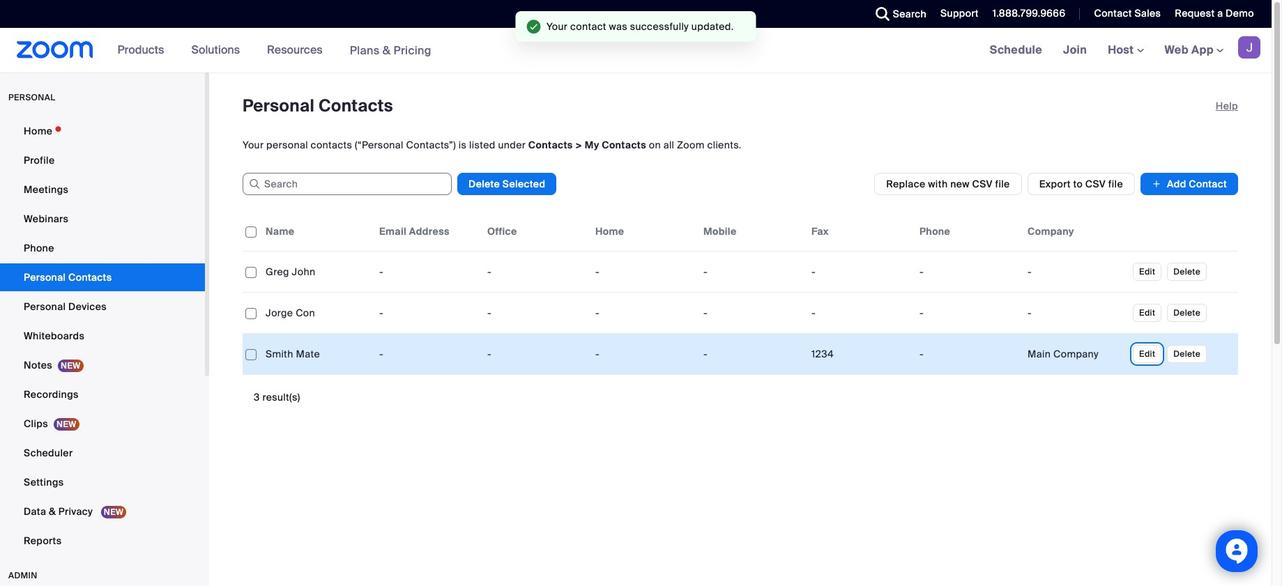 Task type: describe. For each thing, give the bounding box(es) containing it.
clips link
[[0, 410, 205, 438]]

name
[[266, 225, 294, 238]]

support
[[941, 7, 979, 20]]

profile
[[24, 154, 55, 167]]

data & privacy
[[24, 506, 95, 518]]

data
[[24, 506, 46, 518]]

new
[[951, 178, 970, 190]]

whiteboards link
[[0, 322, 205, 350]]

delete for smith mate
[[1174, 349, 1201, 360]]

personal devices link
[[0, 293, 205, 321]]

("personal
[[355, 139, 404, 151]]

home link
[[0, 117, 205, 145]]

solutions button
[[191, 28, 246, 73]]

contacts inside personal menu menu
[[68, 271, 112, 284]]

file inside replace with new csv file button
[[995, 178, 1010, 190]]

personal devices
[[24, 301, 107, 313]]

zoom
[[677, 139, 705, 151]]

replace with new csv file button
[[875, 173, 1022, 195]]

clips
[[24, 418, 48, 430]]

updated.
[[692, 20, 734, 33]]

admin
[[8, 570, 37, 582]]

phone inside phone link
[[24, 242, 54, 255]]

meetings navigation
[[980, 28, 1272, 73]]

a
[[1218, 7, 1223, 20]]

edit button for smith mate
[[1133, 345, 1162, 363]]

successfully
[[630, 20, 689, 33]]

request a demo
[[1175, 7, 1255, 20]]

products button
[[118, 28, 170, 73]]

personal for personal contacts link
[[24, 271, 66, 284]]

personal
[[266, 139, 308, 151]]

profile picture image
[[1238, 36, 1261, 59]]

solutions
[[191, 43, 240, 57]]

delete for jorge con
[[1174, 308, 1201, 319]]

whiteboards
[[24, 330, 84, 342]]

delete for greg john
[[1174, 266, 1201, 278]]

Search Contacts Input text field
[[243, 173, 452, 195]]

products
[[118, 43, 164, 57]]

clients.
[[707, 139, 742, 151]]

web app
[[1165, 43, 1214, 57]]

join
[[1063, 43, 1087, 57]]

export to csv file
[[1040, 178, 1123, 190]]

schedule
[[990, 43, 1043, 57]]

webinars link
[[0, 205, 205, 233]]

0 vertical spatial contact
[[1094, 7, 1132, 20]]

file inside export to csv file button
[[1109, 178, 1123, 190]]

zoom logo image
[[17, 41, 93, 59]]

jorge con
[[266, 307, 315, 319]]

settings link
[[0, 469, 205, 497]]

edit button for jorge con
[[1133, 304, 1162, 322]]

email
[[379, 225, 407, 238]]

app
[[1192, 43, 1214, 57]]

smith
[[266, 348, 293, 361]]

scheduler
[[24, 447, 73, 460]]

product information navigation
[[107, 28, 442, 73]]

contacts
[[311, 139, 352, 151]]

export
[[1040, 178, 1071, 190]]

your for your personal contacts  ("personal contacts") is listed under contacts > my contacts on all zoom clients.
[[243, 139, 264, 151]]

address
[[409, 225, 450, 238]]

search button
[[865, 0, 930, 28]]

plans & pricing
[[350, 43, 432, 58]]

delete selected
[[469, 178, 546, 190]]

con
[[296, 307, 315, 319]]

contact sales
[[1094, 7, 1161, 20]]

web app button
[[1165, 43, 1224, 57]]

1 vertical spatial company
[[1054, 348, 1099, 361]]

join link
[[1053, 28, 1098, 73]]

settings
[[24, 476, 64, 489]]

& for privacy
[[49, 506, 56, 518]]

resources
[[267, 43, 323, 57]]

schedule link
[[980, 28, 1053, 73]]

help link
[[1216, 95, 1238, 117]]

was
[[609, 20, 628, 33]]

privacy
[[58, 506, 93, 518]]

add contact
[[1167, 178, 1227, 190]]

edit for con
[[1139, 308, 1156, 319]]

3 result(s)
[[254, 391, 300, 404]]

plans
[[350, 43, 380, 58]]

scheduler link
[[0, 439, 205, 467]]

3
[[254, 391, 260, 404]]

my
[[585, 139, 599, 151]]



Task type: locate. For each thing, give the bounding box(es) containing it.
1 horizontal spatial csv
[[1086, 178, 1106, 190]]

office
[[487, 225, 517, 238]]

main company
[[1028, 348, 1099, 361]]

personal menu menu
[[0, 117, 205, 556]]

0 vertical spatial &
[[383, 43, 391, 58]]

jorge
[[266, 307, 293, 319]]

banner containing products
[[0, 28, 1272, 73]]

edit button for greg john
[[1133, 263, 1162, 281]]

with
[[928, 178, 948, 190]]

meetings
[[24, 183, 69, 196]]

1 horizontal spatial home
[[596, 225, 624, 238]]

request
[[1175, 7, 1215, 20]]

personal up whiteboards
[[24, 301, 66, 313]]

your left personal
[[243, 139, 264, 151]]

1 vertical spatial edit
[[1139, 308, 1156, 319]]

edit button
[[1133, 263, 1162, 281], [1133, 304, 1162, 322], [1133, 345, 1162, 363]]

phone down with
[[920, 225, 951, 238]]

your personal contacts  ("personal contacts") is listed under contacts > my contacts on all zoom clients.
[[243, 139, 742, 151]]

1 file from the left
[[995, 178, 1010, 190]]

edit for john
[[1139, 266, 1156, 278]]

company
[[1028, 225, 1074, 238], [1054, 348, 1099, 361]]

greg john
[[266, 266, 316, 278]]

csv right the new
[[972, 178, 993, 190]]

2 vertical spatial delete button
[[1168, 345, 1207, 363]]

3 edit button from the top
[[1133, 345, 1162, 363]]

add image
[[1152, 177, 1162, 191]]

0 vertical spatial phone
[[920, 225, 951, 238]]

support link
[[930, 0, 982, 28], [941, 7, 979, 20]]

under
[[498, 139, 526, 151]]

success image
[[527, 20, 541, 33]]

phone down webinars
[[24, 242, 54, 255]]

export to csv file button
[[1028, 173, 1135, 195]]

0 horizontal spatial phone
[[24, 242, 54, 255]]

notes
[[24, 359, 52, 372]]

1 vertical spatial delete button
[[1168, 304, 1207, 322]]

2 edit button from the top
[[1133, 304, 1162, 322]]

0 horizontal spatial file
[[995, 178, 1010, 190]]

3 edit from the top
[[1139, 349, 1156, 360]]

& inside data & privacy link
[[49, 506, 56, 518]]

2 vertical spatial personal
[[24, 301, 66, 313]]

fax
[[812, 225, 829, 238]]

1 edit button from the top
[[1133, 263, 1162, 281]]

0 horizontal spatial personal contacts
[[24, 271, 112, 284]]

1 vertical spatial your
[[243, 139, 264, 151]]

& right plans
[[383, 43, 391, 58]]

1234
[[812, 348, 834, 361]]

contact
[[1094, 7, 1132, 20], [1189, 178, 1227, 190]]

1 vertical spatial &
[[49, 506, 56, 518]]

your for your contact was successfully updated.
[[547, 20, 568, 33]]

delete
[[469, 178, 500, 190], [1174, 266, 1201, 278], [1174, 308, 1201, 319], [1174, 349, 1201, 360]]

recordings
[[24, 388, 79, 401]]

meetings link
[[0, 176, 205, 204]]

personal contacts up personal devices
[[24, 271, 112, 284]]

listed
[[469, 139, 496, 151]]

1 vertical spatial personal
[[24, 271, 66, 284]]

1 edit from the top
[[1139, 266, 1156, 278]]

reports
[[24, 535, 62, 547]]

pricing
[[394, 43, 432, 58]]

contacts")
[[406, 139, 456, 151]]

host button
[[1108, 43, 1144, 57]]

personal contacts
[[243, 95, 393, 116], [24, 271, 112, 284]]

&
[[383, 43, 391, 58], [49, 506, 56, 518]]

0 vertical spatial home
[[24, 125, 52, 137]]

notes link
[[0, 351, 205, 379]]

0 vertical spatial your
[[547, 20, 568, 33]]

selected
[[503, 178, 546, 190]]

delete button for smith mate
[[1168, 345, 1207, 363]]

reports link
[[0, 527, 205, 555]]

csv right to on the right top of the page
[[1086, 178, 1106, 190]]

1 horizontal spatial &
[[383, 43, 391, 58]]

your contact was successfully updated.
[[547, 20, 734, 33]]

your
[[547, 20, 568, 33], [243, 139, 264, 151]]

is
[[459, 139, 467, 151]]

& right "data" on the left of page
[[49, 506, 56, 518]]

phone
[[920, 225, 951, 238], [24, 242, 54, 255]]

0 vertical spatial delete button
[[1168, 263, 1207, 281]]

contacts left >
[[528, 139, 573, 151]]

0 horizontal spatial contact
[[1094, 7, 1132, 20]]

application containing name
[[243, 212, 1249, 386]]

0 horizontal spatial your
[[243, 139, 264, 151]]

1 vertical spatial personal contacts
[[24, 271, 112, 284]]

result(s)
[[262, 391, 300, 404]]

contacts left on
[[602, 139, 646, 151]]

company down export
[[1028, 225, 1074, 238]]

contacts
[[319, 95, 393, 116], [528, 139, 573, 151], [602, 139, 646, 151], [68, 271, 112, 284]]

personal up personal
[[243, 95, 315, 116]]

home inside personal menu menu
[[24, 125, 52, 137]]

1 horizontal spatial contact
[[1189, 178, 1227, 190]]

main
[[1028, 348, 1051, 361]]

0 vertical spatial personal
[[243, 95, 315, 116]]

delete button for jorge con
[[1168, 304, 1207, 322]]

>
[[575, 139, 582, 151]]

2 edit from the top
[[1139, 308, 1156, 319]]

0 horizontal spatial &
[[49, 506, 56, 518]]

1 horizontal spatial phone
[[920, 225, 951, 238]]

1 vertical spatial contact
[[1189, 178, 1227, 190]]

1 vertical spatial edit button
[[1133, 304, 1162, 322]]

2 vertical spatial edit
[[1139, 349, 1156, 360]]

delete button
[[1168, 263, 1207, 281], [1168, 304, 1207, 322], [1168, 345, 1207, 363]]

banner
[[0, 28, 1272, 73]]

0 vertical spatial personal contacts
[[243, 95, 393, 116]]

to
[[1074, 178, 1083, 190]]

0 vertical spatial edit
[[1139, 266, 1156, 278]]

1 horizontal spatial your
[[547, 20, 568, 33]]

host
[[1108, 43, 1137, 57]]

webinars
[[24, 213, 68, 225]]

& inside the product information navigation
[[383, 43, 391, 58]]

replace with new csv file
[[886, 178, 1010, 190]]

contact sales link
[[1084, 0, 1165, 28], [1094, 7, 1161, 20]]

& for pricing
[[383, 43, 391, 58]]

email address
[[379, 225, 450, 238]]

delete selected button
[[457, 173, 557, 195]]

1 vertical spatial phone
[[24, 242, 54, 255]]

0 vertical spatial edit button
[[1133, 263, 1162, 281]]

1 delete button from the top
[[1168, 263, 1207, 281]]

contact right "add"
[[1189, 178, 1227, 190]]

1 horizontal spatial personal contacts
[[243, 95, 393, 116]]

-
[[379, 266, 384, 278], [487, 266, 492, 278], [596, 266, 600, 278], [704, 266, 708, 278], [812, 266, 816, 278], [920, 266, 924, 278], [1028, 266, 1032, 278], [379, 307, 384, 319], [487, 307, 492, 319], [596, 307, 600, 319], [704, 307, 708, 319], [812, 307, 816, 319], [920, 307, 924, 319], [1028, 307, 1032, 319], [379, 348, 384, 361], [487, 348, 492, 361], [596, 348, 600, 361], [704, 348, 708, 361], [920, 348, 924, 361]]

delete button for greg john
[[1168, 263, 1207, 281]]

1 vertical spatial home
[[596, 225, 624, 238]]

all
[[664, 139, 675, 151]]

contact left sales
[[1094, 7, 1132, 20]]

search
[[893, 8, 927, 20]]

contacts up 'devices'
[[68, 271, 112, 284]]

web
[[1165, 43, 1189, 57]]

3 delete button from the top
[[1168, 345, 1207, 363]]

personal contacts up contacts
[[243, 95, 393, 116]]

replace
[[886, 178, 926, 190]]

file right the new
[[995, 178, 1010, 190]]

application
[[243, 212, 1249, 386]]

personal for personal devices link
[[24, 301, 66, 313]]

plans & pricing link
[[350, 43, 432, 58], [350, 43, 432, 58]]

devices
[[68, 301, 107, 313]]

contact inside button
[[1189, 178, 1227, 190]]

edit for mate
[[1139, 349, 1156, 360]]

add
[[1167, 178, 1187, 190]]

phone link
[[0, 234, 205, 262]]

data & privacy link
[[0, 498, 205, 526]]

0 horizontal spatial home
[[24, 125, 52, 137]]

personal up personal devices
[[24, 271, 66, 284]]

delete inside button
[[469, 178, 500, 190]]

file right to on the right top of the page
[[1109, 178, 1123, 190]]

mate
[[296, 348, 320, 361]]

greg
[[266, 266, 289, 278]]

mobile
[[704, 225, 737, 238]]

contacts up ("personal
[[319, 95, 393, 116]]

your right "success" 'icon'
[[547, 20, 568, 33]]

0 horizontal spatial csv
[[972, 178, 993, 190]]

demo
[[1226, 7, 1255, 20]]

personal
[[8, 92, 55, 103]]

2 file from the left
[[1109, 178, 1123, 190]]

sales
[[1135, 7, 1161, 20]]

2 vertical spatial edit button
[[1133, 345, 1162, 363]]

company right the "main"
[[1054, 348, 1099, 361]]

2 csv from the left
[[1086, 178, 1106, 190]]

1 horizontal spatial file
[[1109, 178, 1123, 190]]

personal contacts link
[[0, 264, 205, 291]]

personal contacts inside personal menu menu
[[24, 271, 112, 284]]

resources button
[[267, 28, 329, 73]]

request a demo link
[[1165, 0, 1272, 28], [1175, 7, 1255, 20]]

recordings link
[[0, 381, 205, 409]]

home
[[24, 125, 52, 137], [596, 225, 624, 238]]

1 csv from the left
[[972, 178, 993, 190]]

0 vertical spatial company
[[1028, 225, 1074, 238]]

contact
[[570, 20, 607, 33]]

csv
[[972, 178, 993, 190], [1086, 178, 1106, 190]]

2 delete button from the top
[[1168, 304, 1207, 322]]



Task type: vqa. For each thing, say whether or not it's contained in the screenshot.


